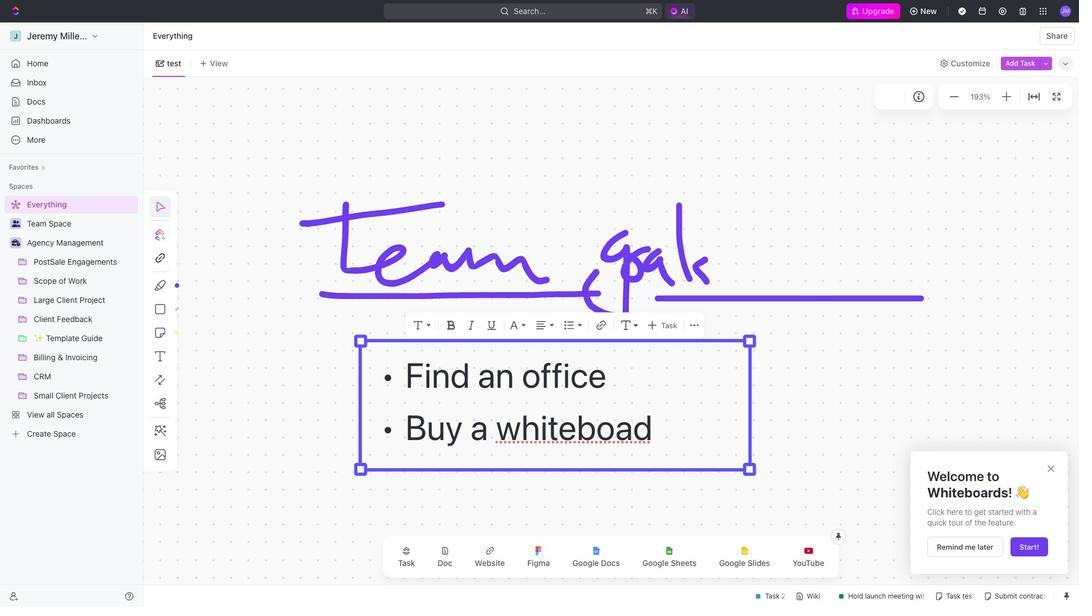Task type: describe. For each thing, give the bounding box(es) containing it.
feature.
[[989, 518, 1017, 528]]

postsale engagements
[[34, 257, 117, 267]]

upgrade link
[[847, 3, 901, 19]]

client feedback link
[[34, 310, 136, 328]]

agency management link
[[27, 234, 136, 252]]

docs inside button
[[601, 558, 620, 568]]

home
[[27, 58, 49, 68]]

✨
[[34, 333, 44, 343]]

add
[[1006, 59, 1019, 67]]

favorites
[[9, 163, 39, 172]]

sheets
[[671, 558, 697, 568]]

inbox
[[27, 78, 47, 87]]

google for google docs
[[573, 558, 599, 568]]

ai button
[[665, 3, 695, 19]]

jeremy miller's workspace, , element
[[10, 30, 21, 42]]

0 horizontal spatial task
[[398, 558, 415, 568]]

customize
[[951, 58, 991, 68]]

view all spaces
[[27, 410, 84, 420]]

test
[[167, 58, 181, 68]]

billing
[[34, 353, 56, 362]]

postsale engagements link
[[34, 253, 136, 271]]

dashboards link
[[4, 112, 138, 130]]

doc button
[[429, 540, 462, 575]]

⌘k
[[646, 6, 658, 16]]

jm
[[1062, 7, 1070, 14]]

1 vertical spatial everything link
[[4, 196, 136, 214]]

team space
[[27, 219, 71, 228]]

buy a whiteboad
[[405, 407, 653, 448]]

user group image
[[12, 220, 20, 227]]

docs inside "sidebar" navigation
[[27, 97, 46, 106]]

workspace
[[93, 31, 139, 41]]

2 horizontal spatial task
[[1021, 59, 1036, 67]]

193% button
[[969, 90, 993, 103]]

an
[[478, 354, 515, 396]]

large
[[34, 295, 54, 305]]

figma
[[528, 558, 550, 568]]

whiteboards
[[928, 485, 1009, 500]]

a inside click here to get started with a quick tour of the feature.
[[1033, 507, 1037, 517]]

to inside 'welcome to whiteboards ! 👋'
[[988, 468, 1000, 484]]

management
[[56, 238, 104, 247]]

view for view
[[210, 58, 228, 68]]

✨ template guide link
[[34, 330, 136, 348]]

start! button
[[1011, 537, 1049, 557]]

google docs
[[573, 558, 620, 568]]

doc
[[438, 558, 453, 568]]

193%
[[971, 92, 991, 101]]

remind
[[937, 543, 964, 552]]

find
[[405, 354, 470, 396]]

google docs button
[[564, 540, 629, 575]]

0 vertical spatial task button
[[645, 318, 680, 333]]

everything for everything link to the bottom
[[27, 200, 67, 209]]

scope of work link
[[34, 272, 136, 290]]

add task
[[1006, 59, 1036, 67]]

large client project link
[[34, 291, 136, 309]]

with
[[1016, 507, 1031, 517]]

template
[[46, 333, 79, 343]]

more button
[[4, 131, 138, 149]]

youtube button
[[784, 540, 834, 575]]

👋
[[1016, 485, 1029, 500]]

invoicing
[[65, 353, 98, 362]]

google sheets button
[[634, 540, 706, 575]]

slides
[[748, 558, 771, 568]]

welcome
[[928, 468, 985, 484]]

new
[[921, 6, 937, 16]]

google sheets
[[643, 558, 697, 568]]

whiteboad
[[496, 407, 653, 448]]

google for google slides
[[720, 558, 746, 568]]

dashboards
[[27, 116, 71, 125]]

1 vertical spatial task button
[[389, 540, 424, 575]]

view all spaces link
[[4, 406, 136, 424]]

click
[[928, 507, 945, 517]]

space for create space
[[53, 429, 76, 439]]

new button
[[905, 2, 944, 20]]

j
[[14, 32, 18, 40]]

work
[[68, 276, 87, 286]]

postsale
[[34, 257, 65, 267]]

miller's
[[60, 31, 90, 41]]

view for view all spaces
[[27, 410, 45, 420]]

!
[[1009, 485, 1013, 500]]

get
[[975, 507, 987, 517]]

crm link
[[34, 368, 136, 386]]

the
[[975, 518, 987, 528]]

upgrade
[[863, 6, 895, 16]]



Task type: vqa. For each thing, say whether or not it's contained in the screenshot.
Everything
yes



Task type: locate. For each thing, give the bounding box(es) containing it.
tree inside "sidebar" navigation
[[4, 196, 138, 443]]

3 google from the left
[[720, 558, 746, 568]]

1 vertical spatial task
[[662, 321, 678, 330]]

engagements
[[68, 257, 117, 267]]

test link
[[165, 55, 181, 71]]

spaces
[[9, 182, 33, 191], [57, 410, 84, 420]]

more
[[27, 135, 46, 145]]

ai
[[681, 6, 689, 16]]

task
[[1021, 59, 1036, 67], [662, 321, 678, 330], [398, 558, 415, 568]]

customize button
[[937, 55, 994, 71]]

google
[[573, 558, 599, 568], [643, 558, 669, 568], [720, 558, 746, 568]]

2 google from the left
[[643, 558, 669, 568]]

to inside click here to get started with a quick tour of the feature.
[[966, 507, 973, 517]]

share button
[[1040, 27, 1075, 45]]

of inside "sidebar" navigation
[[59, 276, 66, 286]]

everything link up test
[[150, 29, 196, 43]]

client up view all spaces link
[[56, 391, 77, 400]]

a
[[471, 407, 489, 448], [1033, 507, 1037, 517]]

of
[[59, 276, 66, 286], [966, 518, 973, 528]]

view button
[[195, 55, 232, 71]]

tree containing everything
[[4, 196, 138, 443]]

everything link up team space link
[[4, 196, 136, 214]]

1 vertical spatial everything
[[27, 200, 67, 209]]

0 vertical spatial spaces
[[9, 182, 33, 191]]

website button
[[466, 540, 514, 575]]

jm button
[[1057, 2, 1075, 20]]

× button
[[1047, 460, 1056, 476]]

a right with
[[1033, 507, 1037, 517]]

buy
[[405, 407, 463, 448]]

space up agency management
[[49, 219, 71, 228]]

0 vertical spatial space
[[49, 219, 71, 228]]

1 horizontal spatial docs
[[601, 558, 620, 568]]

to left get
[[966, 507, 973, 517]]

favorites button
[[4, 161, 50, 174]]

everything up the team space on the left of page
[[27, 200, 67, 209]]

youtube
[[793, 558, 825, 568]]

space down view all spaces link
[[53, 429, 76, 439]]

0 horizontal spatial google
[[573, 558, 599, 568]]

agency management
[[27, 238, 104, 247]]

google right figma
[[573, 558, 599, 568]]

everything for top everything link
[[153, 31, 193, 40]]

1 horizontal spatial task button
[[645, 318, 680, 333]]

1 vertical spatial a
[[1033, 507, 1037, 517]]

1 vertical spatial docs
[[601, 558, 620, 568]]

×
[[1047, 460, 1056, 476]]

0 horizontal spatial a
[[471, 407, 489, 448]]

2 horizontal spatial google
[[720, 558, 746, 568]]

1 horizontal spatial a
[[1033, 507, 1037, 517]]

0 horizontal spatial spaces
[[9, 182, 33, 191]]

1 horizontal spatial of
[[966, 518, 973, 528]]

client up client feedback
[[56, 295, 77, 305]]

space for team space
[[49, 219, 71, 228]]

0 vertical spatial client
[[56, 295, 77, 305]]

1 vertical spatial of
[[966, 518, 973, 528]]

scope of work
[[34, 276, 87, 286]]

0 horizontal spatial everything link
[[4, 196, 136, 214]]

1 vertical spatial space
[[53, 429, 76, 439]]

view
[[210, 58, 228, 68], [27, 410, 45, 420]]

everything up test
[[153, 31, 193, 40]]

dialog
[[911, 452, 1068, 574]]

small client projects link
[[34, 387, 136, 405]]

home link
[[4, 55, 138, 73]]

client feedback
[[34, 314, 92, 324]]

create
[[27, 429, 51, 439]]

1 horizontal spatial view
[[210, 58, 228, 68]]

0 horizontal spatial docs
[[27, 97, 46, 106]]

0 vertical spatial everything
[[153, 31, 193, 40]]

dropdown menu image
[[576, 318, 584, 333]]

client for large
[[56, 295, 77, 305]]

scope
[[34, 276, 57, 286]]

later
[[978, 543, 994, 552]]

of left the the
[[966, 518, 973, 528]]

0 vertical spatial of
[[59, 276, 66, 286]]

of left work
[[59, 276, 66, 286]]

spaces down favorites
[[9, 182, 33, 191]]

1 vertical spatial to
[[966, 507, 973, 517]]

0 vertical spatial to
[[988, 468, 1000, 484]]

0 vertical spatial everything link
[[150, 29, 196, 43]]

1 horizontal spatial everything
[[153, 31, 193, 40]]

figma button
[[519, 540, 559, 575]]

client for small
[[56, 391, 77, 400]]

here
[[947, 507, 964, 517]]

welcome to whiteboards ! 👋
[[928, 468, 1029, 500]]

0 vertical spatial a
[[471, 407, 489, 448]]

remind me later
[[937, 543, 994, 552]]

1 horizontal spatial task
[[662, 321, 678, 330]]

to up the whiteboards
[[988, 468, 1000, 484]]

team
[[27, 219, 47, 228]]

1 vertical spatial client
[[34, 314, 55, 324]]

1 vertical spatial spaces
[[57, 410, 84, 420]]

search...
[[514, 6, 546, 16]]

1 horizontal spatial spaces
[[57, 410, 84, 420]]

2 vertical spatial task
[[398, 558, 415, 568]]

team space link
[[27, 215, 136, 233]]

view button
[[195, 50, 232, 76]]

small client projects
[[34, 391, 108, 400]]

0 horizontal spatial to
[[966, 507, 973, 517]]

quick
[[928, 518, 947, 528]]

feedback
[[57, 314, 92, 324]]

billing & invoicing link
[[34, 349, 136, 367]]

find an office
[[405, 354, 607, 396]]

start!
[[1020, 543, 1040, 552]]

0 vertical spatial docs
[[27, 97, 46, 106]]

share
[[1047, 31, 1068, 40]]

everything
[[153, 31, 193, 40], [27, 200, 67, 209]]

jeremy
[[27, 31, 58, 41]]

office
[[522, 354, 607, 396]]

a right buy
[[471, 407, 489, 448]]

business time image
[[12, 240, 20, 246]]

0 horizontal spatial everything
[[27, 200, 67, 209]]

create space
[[27, 429, 76, 439]]

add task button
[[1002, 57, 1040, 70]]

tour
[[949, 518, 964, 528]]

view right test
[[210, 58, 228, 68]]

0 horizontal spatial view
[[27, 410, 45, 420]]

of inside click here to get started with a quick tour of the feature.
[[966, 518, 973, 528]]

1 horizontal spatial to
[[988, 468, 1000, 484]]

to
[[988, 468, 1000, 484], [966, 507, 973, 517]]

0 vertical spatial task
[[1021, 59, 1036, 67]]

google slides
[[720, 558, 771, 568]]

client
[[56, 295, 77, 305], [34, 314, 55, 324], [56, 391, 77, 400]]

google left the sheets
[[643, 558, 669, 568]]

0 horizontal spatial task button
[[389, 540, 424, 575]]

view inside button
[[210, 58, 228, 68]]

tree
[[4, 196, 138, 443]]

view inside tree
[[27, 410, 45, 420]]

2 vertical spatial client
[[56, 391, 77, 400]]

inbox link
[[4, 74, 138, 92]]

client down the large
[[34, 314, 55, 324]]

large client project
[[34, 295, 105, 305]]

1 vertical spatial view
[[27, 410, 45, 420]]

0 vertical spatial view
[[210, 58, 228, 68]]

google for google sheets
[[643, 558, 669, 568]]

1 horizontal spatial everything link
[[150, 29, 196, 43]]

docs link
[[4, 93, 138, 111]]

small
[[34, 391, 54, 400]]

1 google from the left
[[573, 558, 599, 568]]

everything link
[[150, 29, 196, 43], [4, 196, 136, 214]]

✨ template guide
[[34, 333, 103, 343]]

dialog containing ×
[[911, 452, 1068, 574]]

sidebar navigation
[[0, 22, 146, 607]]

all
[[47, 410, 55, 420]]

1 horizontal spatial google
[[643, 558, 669, 568]]

project
[[80, 295, 105, 305]]

google left slides
[[720, 558, 746, 568]]

spaces down small client projects
[[57, 410, 84, 420]]

jeremy miller's workspace
[[27, 31, 139, 41]]

me
[[966, 543, 976, 552]]

0 horizontal spatial of
[[59, 276, 66, 286]]

view left all
[[27, 410, 45, 420]]

everything inside tree
[[27, 200, 67, 209]]

google slides button
[[711, 540, 780, 575]]



